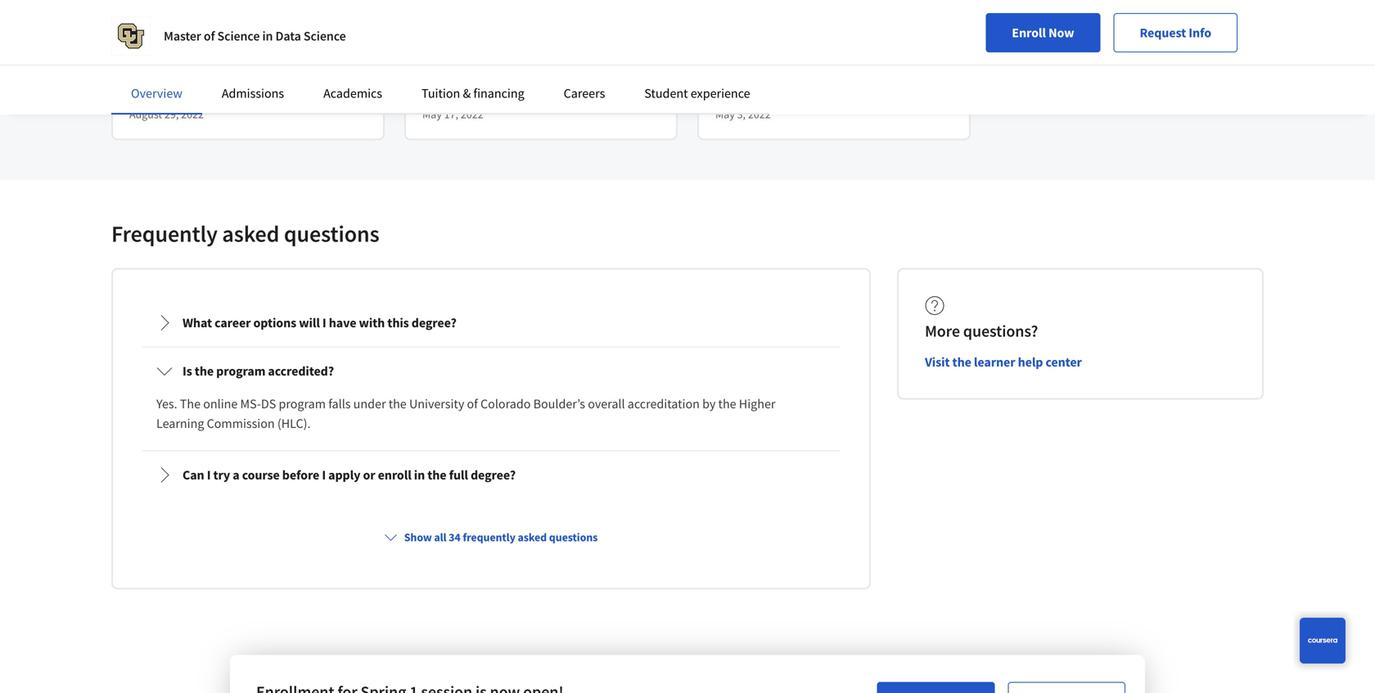 Task type: describe. For each thing, give the bounding box(es) containing it.
marinus
[[611, 80, 654, 96]]

moved
[[882, 60, 920, 76]]

student experience link
[[645, 85, 751, 102]]

overview
[[131, 85, 182, 102]]

request info button
[[1114, 13, 1238, 52]]

after graduating with her bachelor's in psychology, mattison hineline moved to málaga, spain, to teach english.
[[716, 40, 934, 96]]

accreditation
[[628, 396, 700, 412]]

english.
[[844, 80, 888, 96]]

have
[[329, 315, 357, 331]]

program inside 'yes. the online ms-ds program falls under the university of colorado boulder's overall accreditation by the higher learning commission (hlc).'
[[279, 396, 326, 412]]

yes. the online ms-ds program falls under the university of colorado boulder's overall accreditation by the higher learning commission (hlc).
[[156, 396, 776, 432]]

instructor
[[423, 60, 476, 76]]

frequently
[[463, 530, 516, 545]]

in inside can i try a course before i apply or enroll in the full degree? dropdown button
[[414, 467, 425, 483]]

experience
[[691, 85, 751, 102]]

may 17, 2022
[[423, 107, 484, 121]]

2022 for august 29, 2022
[[181, 107, 204, 121]]

mattison
[[784, 60, 831, 76]]

colorado
[[481, 396, 531, 412]]

tuition
[[422, 85, 460, 102]]

now
[[1049, 25, 1075, 41]]

robert
[[239, 40, 277, 57]]

smith
[[423, 99, 455, 116]]

applied
[[423, 40, 465, 57]]

2 science from the left
[[304, 28, 346, 44]]

0 horizontal spatial in
[[262, 28, 273, 44]]

i right will
[[323, 315, 326, 331]]

higher
[[739, 396, 776, 412]]

2022 for may 3, 2022
[[748, 107, 771, 121]]

accredited?
[[268, 363, 334, 379]]

after
[[716, 40, 741, 57]]

a conversation with robert mcdonald, professor, dean of the university libraries and senior vice provost of online education.
[[129, 40, 351, 116]]

course
[[242, 467, 280, 483]]

department
[[557, 60, 623, 76]]

frequently
[[111, 219, 218, 248]]

3,
[[737, 107, 746, 121]]

request info
[[1140, 25, 1212, 41]]

ds
[[261, 396, 276, 412]]

this
[[388, 315, 409, 331]]

mathematics's
[[467, 40, 546, 57]]

17,
[[444, 107, 459, 121]]

a
[[129, 40, 137, 57]]

0 vertical spatial to
[[922, 60, 934, 76]]

a
[[233, 467, 240, 483]]

master of science in data science
[[164, 28, 346, 44]]

0 vertical spatial asked
[[222, 219, 280, 248]]

learner
[[974, 354, 1016, 370]]

what career options will i have with this degree? button
[[143, 300, 839, 346]]

learning
[[156, 415, 204, 432]]

center
[[1046, 354, 1082, 370]]

will
[[299, 315, 320, 331]]

0 horizontal spatial questions
[[284, 219, 380, 248]]

online inside a conversation with robert mcdonald, professor, dean of the university libraries and senior vice provost of online education.
[[272, 80, 306, 96]]

senior
[[153, 80, 187, 96]]

applied mathematics's own senior instructor and associate department chair anne dougherty has won the 2022 marinus smith award.
[[423, 40, 655, 116]]

data
[[276, 28, 301, 44]]

questions?
[[964, 321, 1039, 341]]

psychology,
[[716, 60, 781, 76]]

enroll now
[[1012, 25, 1075, 41]]

associate
[[503, 60, 554, 76]]

financing
[[474, 85, 525, 102]]

can
[[183, 467, 204, 483]]

(hlc).
[[277, 415, 311, 432]]

all
[[434, 530, 447, 545]]

29,
[[165, 107, 179, 121]]

has
[[513, 80, 533, 96]]

enroll
[[1012, 25, 1046, 41]]

1 vertical spatial degree?
[[471, 467, 516, 483]]

the
[[180, 396, 201, 412]]

the inside 'applied mathematics's own senior instructor and associate department chair anne dougherty has won the 2022 marinus smith award.'
[[561, 80, 580, 96]]

professor,
[[129, 60, 184, 76]]

options
[[253, 315, 297, 331]]

admissions link
[[222, 85, 284, 102]]

2022 inside 'applied mathematics's own senior instructor and associate department chair anne dougherty has won the 2022 marinus smith award.'
[[582, 80, 608, 96]]

with inside dropdown button
[[359, 315, 385, 331]]

libraries
[[307, 60, 351, 76]]

of down university
[[258, 80, 269, 96]]

conversation
[[139, 40, 210, 57]]

the right visit in the bottom right of the page
[[953, 354, 972, 370]]

and inside a conversation with robert mcdonald, professor, dean of the university libraries and senior vice provost of online education.
[[129, 80, 150, 96]]

overview link
[[131, 85, 182, 102]]

1 vertical spatial to
[[798, 80, 809, 96]]

or
[[363, 467, 375, 483]]

academics link
[[324, 85, 382, 102]]

i left 'try'
[[207, 467, 211, 483]]

before
[[282, 467, 320, 483]]

more
[[925, 321, 960, 341]]

the right is
[[195, 363, 214, 379]]

student
[[645, 85, 688, 102]]

vice
[[190, 80, 211, 96]]

apply
[[329, 467, 361, 483]]

is
[[183, 363, 192, 379]]

enroll now button
[[986, 13, 1101, 52]]

careers link
[[564, 85, 605, 102]]

chair
[[626, 60, 655, 76]]



Task type: locate. For each thing, give the bounding box(es) containing it.
may left 17,
[[423, 107, 442, 121]]

program up (hlc).
[[279, 396, 326, 412]]

1 science from the left
[[217, 28, 260, 44]]

more questions?
[[925, 321, 1039, 341]]

online up commission
[[203, 396, 238, 412]]

and down professor,
[[129, 80, 150, 96]]

program inside dropdown button
[[216, 363, 266, 379]]

of left colorado
[[467, 396, 478, 412]]

with inside after graduating with her bachelor's in psychology, mattison hineline moved to málaga, spain, to teach english.
[[806, 40, 830, 57]]

1 horizontal spatial program
[[279, 396, 326, 412]]

questions inside dropdown button
[[549, 530, 598, 545]]

0 horizontal spatial program
[[216, 363, 266, 379]]

2 horizontal spatial in
[[913, 40, 924, 57]]

the left full on the left
[[428, 467, 447, 483]]

graduating
[[744, 40, 804, 57]]

with for of
[[213, 40, 237, 57]]

and inside 'applied mathematics's own senior instructor and associate department chair anne dougherty has won the 2022 marinus smith award.'
[[479, 60, 500, 76]]

0 horizontal spatial may
[[423, 107, 442, 121]]

0 vertical spatial and
[[479, 60, 500, 76]]

senior
[[574, 40, 610, 57]]

the right under
[[389, 396, 407, 412]]

bachelor's
[[854, 40, 910, 57]]

frequently asked questions
[[111, 219, 380, 248]]

show all 34 frequently asked questions button
[[378, 523, 605, 552]]

program
[[216, 363, 266, 379], [279, 396, 326, 412]]

of right master
[[204, 28, 215, 44]]

academics
[[324, 85, 382, 102]]

her
[[833, 40, 851, 57]]

2022 down tuition & financing link
[[461, 107, 484, 121]]

2022
[[582, 80, 608, 96], [181, 107, 204, 121], [461, 107, 484, 121], [748, 107, 771, 121]]

in left data
[[262, 28, 273, 44]]

ms-
[[240, 396, 261, 412]]

may for after graduating with her bachelor's in psychology, mattison hineline moved to málaga, spain, to teach english.
[[716, 107, 735, 121]]

visit the learner help center
[[925, 354, 1082, 370]]

1 vertical spatial program
[[279, 396, 326, 412]]

in up moved
[[913, 40, 924, 57]]

try
[[213, 467, 230, 483]]

1 horizontal spatial may
[[716, 107, 735, 121]]

1 horizontal spatial in
[[414, 467, 425, 483]]

tuition & financing link
[[422, 85, 525, 102]]

visit the learner help center link
[[925, 352, 1082, 372]]

málaga,
[[716, 80, 758, 96]]

online down university
[[272, 80, 306, 96]]

in
[[262, 28, 273, 44], [913, 40, 924, 57], [414, 467, 425, 483]]

0 horizontal spatial asked
[[222, 219, 280, 248]]

0 horizontal spatial online
[[203, 396, 238, 412]]

0 vertical spatial degree?
[[412, 315, 457, 331]]

show all 34 frequently asked questions
[[404, 530, 598, 545]]

info
[[1189, 25, 1212, 41]]

1 horizontal spatial questions
[[549, 530, 598, 545]]

with
[[213, 40, 237, 57], [806, 40, 830, 57], [359, 315, 385, 331]]

august 29, 2022
[[129, 107, 204, 121]]

to right moved
[[922, 60, 934, 76]]

1 may from the left
[[423, 107, 442, 121]]

0 vertical spatial online
[[272, 80, 306, 96]]

is the program accredited? button
[[143, 348, 839, 394]]

mcdonald,
[[279, 40, 337, 57]]

show
[[404, 530, 432, 545]]

in right enroll
[[414, 467, 425, 483]]

1 horizontal spatial and
[[479, 60, 500, 76]]

hineline
[[834, 60, 879, 76]]

collapsed list
[[139, 296, 843, 503]]

university
[[409, 396, 465, 412]]

can i try a course before i apply or enroll in the full degree?
[[183, 467, 516, 483]]

may for applied mathematics's own senior instructor and associate department chair anne dougherty has won the 2022 marinus smith award.
[[423, 107, 442, 121]]

0 horizontal spatial to
[[798, 80, 809, 96]]

with inside a conversation with robert mcdonald, professor, dean of the university libraries and senior vice provost of online education.
[[213, 40, 237, 57]]

online inside 'yes. the online ms-ds program falls under the university of colorado boulder's overall accreditation by the higher learning commission (hlc).'
[[203, 396, 238, 412]]

online
[[272, 80, 306, 96], [203, 396, 238, 412]]

and
[[479, 60, 500, 76], [129, 80, 150, 96]]

request
[[1140, 25, 1187, 41]]

degree? right this at the top left of the page
[[412, 315, 457, 331]]

with left this at the top left of the page
[[359, 315, 385, 331]]

degree? right full on the left
[[471, 467, 516, 483]]

1 horizontal spatial to
[[922, 60, 934, 76]]

2022 right 3,
[[748, 107, 771, 121]]

admissions
[[222, 85, 284, 102]]

1 horizontal spatial degree?
[[471, 467, 516, 483]]

by
[[703, 396, 716, 412]]

2022 down department
[[582, 80, 608, 96]]

program up ms- at the bottom
[[216, 363, 266, 379]]

2022 right '29,'
[[181, 107, 204, 121]]

dougherty
[[453, 80, 511, 96]]

&
[[463, 85, 471, 102]]

1 horizontal spatial asked
[[518, 530, 547, 545]]

1 horizontal spatial online
[[272, 80, 306, 96]]

is the program accredited?
[[183, 363, 334, 379]]

of right dean
[[216, 60, 227, 76]]

1 horizontal spatial science
[[304, 28, 346, 44]]

with up dean
[[213, 40, 237, 57]]

0 horizontal spatial degree?
[[412, 315, 457, 331]]

may left 3,
[[716, 107, 735, 121]]

0 vertical spatial program
[[216, 363, 266, 379]]

august
[[129, 107, 162, 121]]

can i try a course before i apply or enroll in the full degree? button
[[143, 452, 839, 498]]

provost
[[214, 80, 255, 96]]

of inside 'yes. the online ms-ds program falls under the university of colorado boulder's overall accreditation by the higher learning commission (hlc).'
[[467, 396, 478, 412]]

careers
[[564, 85, 605, 102]]

to down mattison
[[798, 80, 809, 96]]

enroll
[[378, 467, 412, 483]]

spain,
[[761, 80, 795, 96]]

1 vertical spatial asked
[[518, 530, 547, 545]]

university of colorado boulder logo image
[[111, 16, 151, 56]]

0 horizontal spatial and
[[129, 80, 150, 96]]

the right by
[[719, 396, 737, 412]]

boulder's
[[534, 396, 586, 412]]

with up mattison
[[806, 40, 830, 57]]

commission
[[207, 415, 275, 432]]

the
[[230, 60, 248, 76], [561, 80, 580, 96], [953, 354, 972, 370], [195, 363, 214, 379], [389, 396, 407, 412], [719, 396, 737, 412], [428, 467, 447, 483]]

student experience
[[645, 85, 751, 102]]

0 horizontal spatial with
[[213, 40, 237, 57]]

what
[[183, 315, 212, 331]]

tuition & financing
[[422, 85, 525, 102]]

education.
[[129, 99, 188, 116]]

teach
[[812, 80, 842, 96]]

with for mattison
[[806, 40, 830, 57]]

science up libraries
[[304, 28, 346, 44]]

i left apply at the left of the page
[[322, 467, 326, 483]]

1 vertical spatial questions
[[549, 530, 598, 545]]

0 vertical spatial questions
[[284, 219, 380, 248]]

the up provost at the top left of page
[[230, 60, 248, 76]]

the inside a conversation with robert mcdonald, professor, dean of the university libraries and senior vice provost of online education.
[[230, 60, 248, 76]]

own
[[548, 40, 572, 57]]

dean
[[186, 60, 213, 76]]

yes.
[[156, 396, 177, 412]]

science left data
[[217, 28, 260, 44]]

degree?
[[412, 315, 457, 331], [471, 467, 516, 483]]

of
[[204, 28, 215, 44], [216, 60, 227, 76], [258, 80, 269, 96], [467, 396, 478, 412]]

visit
[[925, 354, 950, 370]]

in inside after graduating with her bachelor's in psychology, mattison hineline moved to málaga, spain, to teach english.
[[913, 40, 924, 57]]

to
[[922, 60, 934, 76], [798, 80, 809, 96]]

2022 for may 17, 2022
[[461, 107, 484, 121]]

2 horizontal spatial with
[[806, 40, 830, 57]]

the right 'won'
[[561, 80, 580, 96]]

won
[[535, 80, 559, 96]]

and up dougherty
[[479, 60, 500, 76]]

questions
[[284, 219, 380, 248], [549, 530, 598, 545]]

2 may from the left
[[716, 107, 735, 121]]

asked inside dropdown button
[[518, 530, 547, 545]]

asked
[[222, 219, 280, 248], [518, 530, 547, 545]]

1 vertical spatial and
[[129, 80, 150, 96]]

1 horizontal spatial with
[[359, 315, 385, 331]]

0 horizontal spatial science
[[217, 28, 260, 44]]

career
[[215, 315, 251, 331]]

university
[[250, 60, 304, 76]]

anne
[[423, 80, 451, 96]]

34
[[449, 530, 461, 545]]

1 vertical spatial online
[[203, 396, 238, 412]]



Task type: vqa. For each thing, say whether or not it's contained in the screenshot.
build
no



